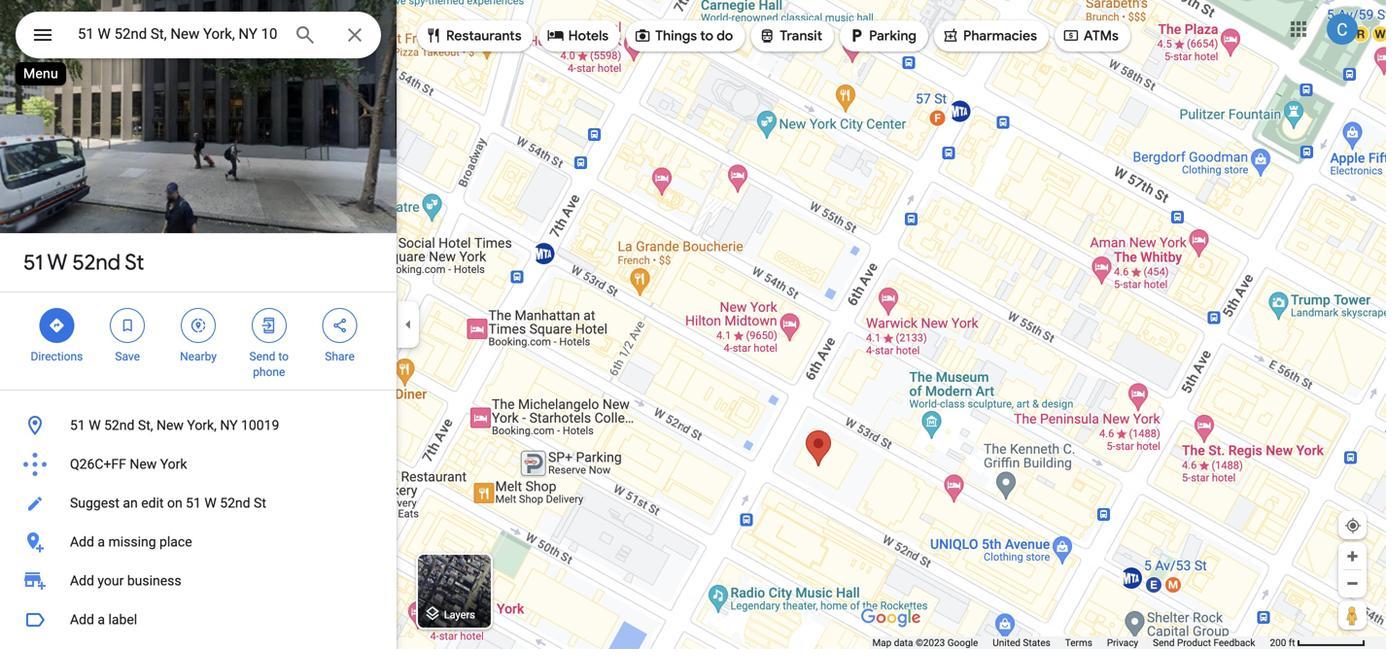 Task type: locate. For each thing, give the bounding box(es) containing it.
new left york
[[130, 456, 157, 472]]

3 add from the top
[[70, 612, 94, 628]]

200 ft
[[1270, 637, 1295, 649]]

a left the missing
[[98, 534, 105, 550]]

send product feedback button
[[1153, 637, 1256, 649]]

1 vertical spatial a
[[98, 612, 105, 628]]


[[634, 25, 652, 46]]

add for add a missing place
[[70, 534, 94, 550]]

to inside  things to do
[[700, 27, 714, 45]]

0 vertical spatial 51
[[23, 249, 43, 276]]

new
[[157, 418, 184, 434], [130, 456, 157, 472]]

add left the label
[[70, 612, 94, 628]]

1 horizontal spatial to
[[700, 27, 714, 45]]

add for add a label
[[70, 612, 94, 628]]

add a missing place button
[[0, 523, 397, 562]]

0 vertical spatial w
[[47, 249, 67, 276]]

2 vertical spatial 51
[[186, 495, 201, 511]]

51 for 51 w 52nd st, new york, ny 10019
[[70, 418, 85, 434]]

footer containing map data ©2023 google
[[872, 637, 1270, 649]]

business
[[127, 573, 181, 589]]

collapse side panel image
[[398, 314, 419, 335]]


[[425, 25, 442, 46]]

a for label
[[98, 612, 105, 628]]

1 vertical spatial send
[[1153, 637, 1175, 649]]

add inside "button"
[[70, 612, 94, 628]]

0 vertical spatial add
[[70, 534, 94, 550]]

add down suggest at the bottom left of page
[[70, 534, 94, 550]]

layers
[[444, 609, 475, 621]]

1 horizontal spatial 51
[[70, 418, 85, 434]]

0 horizontal spatial 51
[[23, 249, 43, 276]]


[[48, 315, 66, 336]]

states
[[1023, 637, 1051, 649]]

0 horizontal spatial send
[[249, 350, 276, 364]]

st,
[[138, 418, 153, 434]]

send inside button
[[1153, 637, 1175, 649]]

0 vertical spatial 52nd
[[72, 249, 121, 276]]

2 a from the top
[[98, 612, 105, 628]]

a
[[98, 534, 105, 550], [98, 612, 105, 628]]

transit
[[780, 27, 823, 45]]

send up phone
[[249, 350, 276, 364]]

0 vertical spatial st
[[125, 249, 144, 276]]

 hotels
[[547, 25, 609, 46]]

terms button
[[1065, 637, 1093, 649]]

52nd
[[72, 249, 121, 276], [104, 418, 135, 434], [220, 495, 250, 511]]

to
[[700, 27, 714, 45], [278, 350, 289, 364]]

w right "on"
[[204, 495, 217, 511]]

add a missing place
[[70, 534, 192, 550]]

0 horizontal spatial w
[[47, 249, 67, 276]]

1 horizontal spatial send
[[1153, 637, 1175, 649]]

1 horizontal spatial w
[[89, 418, 101, 434]]

a inside "button"
[[98, 612, 105, 628]]

privacy
[[1107, 637, 1139, 649]]

send for send product feedback
[[1153, 637, 1175, 649]]

51 up the directions
[[23, 249, 43, 276]]

1 vertical spatial add
[[70, 573, 94, 589]]


[[942, 25, 960, 46]]

things
[[655, 27, 697, 45]]

1 a from the top
[[98, 534, 105, 550]]

51 inside 51 w 52nd st, new york, ny 10019 button
[[70, 418, 85, 434]]

w up 
[[47, 249, 67, 276]]

none field inside "51 w 52nd st, new york, ny 10019" field
[[78, 22, 278, 46]]

send to phone
[[249, 350, 289, 379]]

send product feedback
[[1153, 637, 1256, 649]]

st
[[125, 249, 144, 276], [254, 495, 266, 511]]

united states button
[[993, 637, 1051, 649]]

footer inside google maps element
[[872, 637, 1270, 649]]

to left do
[[700, 27, 714, 45]]

w up q26c+ff
[[89, 418, 101, 434]]


[[331, 315, 349, 336]]

actions for 51 w 52nd st region
[[0, 293, 397, 390]]

st inside button
[[254, 495, 266, 511]]

None field
[[78, 22, 278, 46]]

st down q26c+ff new york button
[[254, 495, 266, 511]]

to inside send to phone
[[278, 350, 289, 364]]

0 vertical spatial a
[[98, 534, 105, 550]]

w
[[47, 249, 67, 276], [89, 418, 101, 434], [204, 495, 217, 511]]

 parking
[[848, 25, 917, 46]]

51
[[23, 249, 43, 276], [70, 418, 85, 434], [186, 495, 201, 511]]

send left product
[[1153, 637, 1175, 649]]

st up 
[[125, 249, 144, 276]]

send inside send to phone
[[249, 350, 276, 364]]

phone
[[253, 366, 285, 379]]

a left the label
[[98, 612, 105, 628]]

place
[[159, 534, 192, 550]]

2 vertical spatial w
[[204, 495, 217, 511]]


[[848, 25, 865, 46]]

q26c+ff new york button
[[0, 445, 397, 484]]

1 vertical spatial 51
[[70, 418, 85, 434]]

51 right "on"
[[186, 495, 201, 511]]

0 vertical spatial to
[[700, 27, 714, 45]]

1 vertical spatial to
[[278, 350, 289, 364]]

1 add from the top
[[70, 534, 94, 550]]

51 up q26c+ff
[[70, 418, 85, 434]]


[[31, 21, 54, 49]]

new right st,
[[157, 418, 184, 434]]

show street view coverage image
[[1339, 601, 1367, 630]]

51 w 52nd st, new york, ny 10019
[[70, 418, 279, 434]]

0 vertical spatial send
[[249, 350, 276, 364]]

10019
[[241, 418, 279, 434]]

an
[[123, 495, 138, 511]]

52nd down q26c+ff new york button
[[220, 495, 250, 511]]

2 horizontal spatial 51
[[186, 495, 201, 511]]

51 inside suggest an edit on 51 w 52nd st button
[[186, 495, 201, 511]]

200
[[1270, 637, 1287, 649]]

0 horizontal spatial to
[[278, 350, 289, 364]]

send for send to phone
[[249, 350, 276, 364]]

add inside button
[[70, 534, 94, 550]]

york,
[[187, 418, 217, 434]]

1 vertical spatial w
[[89, 418, 101, 434]]

52nd up 
[[72, 249, 121, 276]]

1 vertical spatial st
[[254, 495, 266, 511]]

map
[[872, 637, 892, 649]]

51 w 52nd st
[[23, 249, 144, 276]]


[[260, 315, 278, 336]]

a inside button
[[98, 534, 105, 550]]

52nd for st,
[[104, 418, 135, 434]]

to up phone
[[278, 350, 289, 364]]

add
[[70, 534, 94, 550], [70, 573, 94, 589], [70, 612, 94, 628]]

52nd left st,
[[104, 418, 135, 434]]

footer
[[872, 637, 1270, 649]]

send
[[249, 350, 276, 364], [1153, 637, 1175, 649]]

suggest
[[70, 495, 120, 511]]

2 vertical spatial add
[[70, 612, 94, 628]]

1 vertical spatial 52nd
[[104, 418, 135, 434]]

ft
[[1289, 637, 1295, 649]]

2 add from the top
[[70, 573, 94, 589]]

1 horizontal spatial st
[[254, 495, 266, 511]]

add left your
[[70, 573, 94, 589]]

do
[[717, 27, 733, 45]]



Task type: describe. For each thing, give the bounding box(es) containing it.
2 vertical spatial 52nd
[[220, 495, 250, 511]]

share
[[325, 350, 355, 364]]

terms
[[1065, 637, 1093, 649]]


[[759, 25, 776, 46]]

 button
[[16, 12, 70, 62]]

add for add your business
[[70, 573, 94, 589]]

pharmacies
[[963, 27, 1037, 45]]

suggest an edit on 51 w 52nd st button
[[0, 484, 397, 523]]

missing
[[108, 534, 156, 550]]

feedback
[[1214, 637, 1256, 649]]

parking
[[869, 27, 917, 45]]

united
[[993, 637, 1021, 649]]

0 vertical spatial new
[[157, 418, 184, 434]]

directions
[[31, 350, 83, 364]]

show your location image
[[1345, 517, 1362, 535]]

w for 51 w 52nd st
[[47, 249, 67, 276]]

nearby
[[180, 350, 217, 364]]

on
[[167, 495, 182, 511]]

51 for 51 w 52nd st
[[23, 249, 43, 276]]

q26c+ff new york
[[70, 456, 187, 472]]

zoom in image
[[1346, 549, 1360, 564]]

2 horizontal spatial w
[[204, 495, 217, 511]]

51 W 52nd St, New York, NY 10019 field
[[16, 12, 381, 58]]

ny
[[220, 418, 238, 434]]

add a label
[[70, 612, 137, 628]]

map data ©2023 google
[[872, 637, 978, 649]]

1 vertical spatial new
[[130, 456, 157, 472]]

united states
[[993, 637, 1051, 649]]

google maps element
[[0, 0, 1386, 649]]

atms
[[1084, 27, 1119, 45]]

 search field
[[16, 12, 381, 62]]

restaurants
[[446, 27, 522, 45]]

51 w 52nd st main content
[[0, 0, 397, 649]]


[[1063, 25, 1080, 46]]

52nd for st
[[72, 249, 121, 276]]

200 ft button
[[1270, 637, 1366, 649]]

privacy button
[[1107, 637, 1139, 649]]

 pharmacies
[[942, 25, 1037, 46]]


[[119, 315, 136, 336]]

 restaurants
[[425, 25, 522, 46]]

w for 51 w 52nd st, new york, ny 10019
[[89, 418, 101, 434]]

suggest an edit on 51 w 52nd st
[[70, 495, 266, 511]]

edit
[[141, 495, 164, 511]]

add your business link
[[0, 562, 397, 601]]

save
[[115, 350, 140, 364]]

q26c+ff
[[70, 456, 126, 472]]

add a label button
[[0, 601, 397, 640]]

label
[[108, 612, 137, 628]]

your
[[98, 573, 124, 589]]

a for missing
[[98, 534, 105, 550]]

0 horizontal spatial st
[[125, 249, 144, 276]]

51 w 52nd st, new york, ny 10019 button
[[0, 406, 397, 445]]

zoom out image
[[1346, 577, 1360, 591]]

 things to do
[[634, 25, 733, 46]]

 transit
[[759, 25, 823, 46]]

 atms
[[1063, 25, 1119, 46]]

hotels
[[568, 27, 609, 45]]

york
[[160, 456, 187, 472]]


[[547, 25, 565, 46]]

©2023
[[916, 637, 945, 649]]

add your business
[[70, 573, 181, 589]]

product
[[1177, 637, 1211, 649]]


[[190, 315, 207, 336]]

google
[[948, 637, 978, 649]]

google account: cat marinescu  
(ecaterina.marinescu@adept.ai) image
[[1327, 14, 1358, 45]]

data
[[894, 637, 913, 649]]



Task type: vqa. For each thing, say whether or not it's contained in the screenshot.
W to the middle
yes



